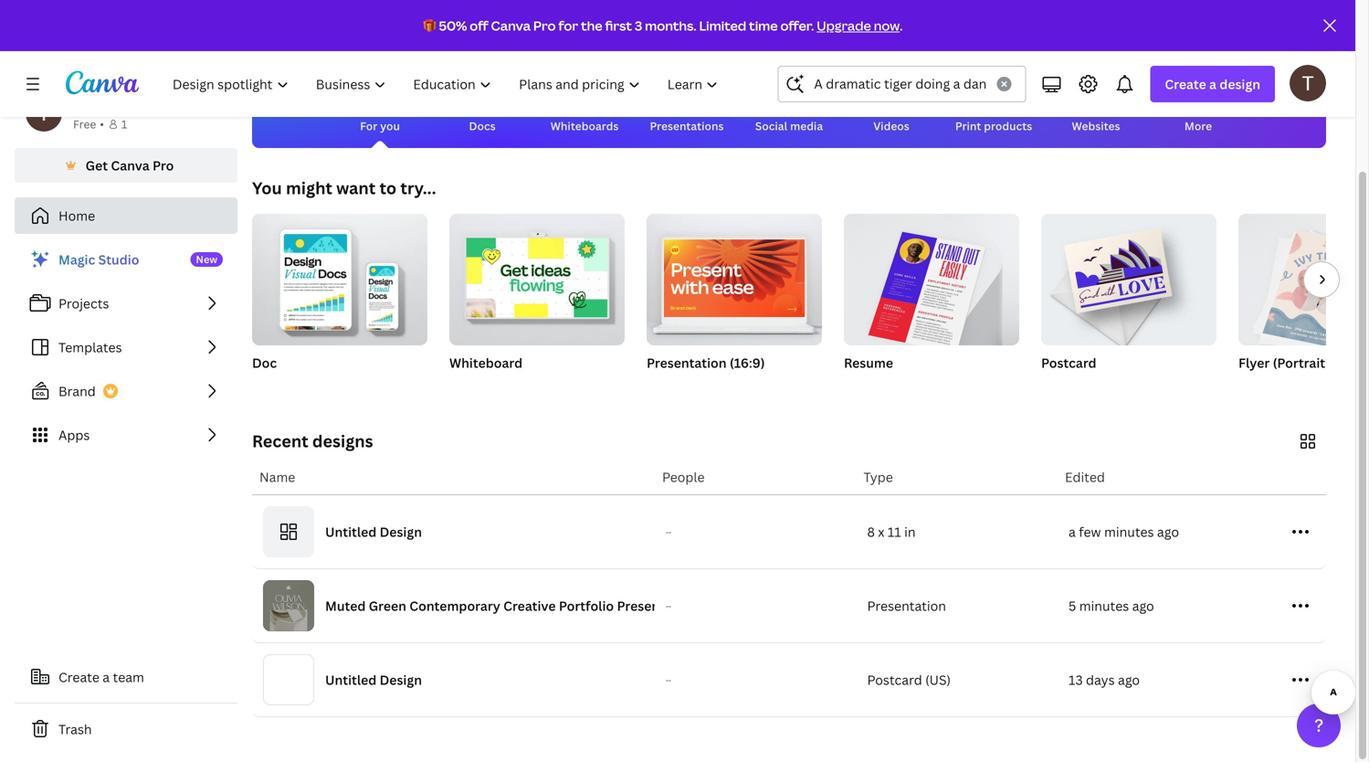 Task type: vqa. For each thing, say whether or not it's contained in the screenshot.
"Orlando" for Gary Orlando orlandogary85@gmail.com
no



Task type: locate. For each thing, give the bounding box(es) containing it.
1 vertical spatial ago
[[1133, 597, 1155, 614]]

postcard inside postcard group
[[1042, 354, 1097, 371]]

group
[[252, 206, 428, 345], [450, 206, 625, 345], [647, 206, 822, 345], [844, 206, 1020, 353], [1042, 206, 1217, 345], [1239, 214, 1370, 351]]

design down green
[[380, 671, 422, 688]]

create left team
[[58, 668, 99, 686]]

ago
[[1158, 523, 1180, 540], [1133, 597, 1155, 614], [1118, 671, 1140, 688]]

1 untitled design from the top
[[325, 523, 422, 540]]

🎁 50% off canva pro for the first 3 months. limited time offer. upgrade now .
[[424, 17, 903, 34]]

11 right ×
[[1360, 354, 1370, 371]]

untitled design
[[325, 523, 422, 540], [325, 671, 422, 688]]

creative
[[504, 597, 556, 614]]

untitled for postcard (us)
[[325, 671, 377, 688]]

presentation inside presentation (16:9) group
[[647, 354, 727, 371]]

try...
[[401, 177, 436, 199]]

a
[[1210, 75, 1217, 93], [1069, 523, 1076, 540], [103, 668, 110, 686]]

11 inside 'group'
[[1360, 354, 1370, 371]]

1 vertical spatial untitled
[[325, 671, 377, 688]]

get canva pro button
[[15, 148, 238, 183]]

1 vertical spatial --
[[666, 601, 672, 611]]

🎁
[[424, 17, 436, 34]]

postcard for postcard
[[1042, 354, 1097, 371]]

docs
[[469, 118, 496, 133]]

for you button
[[358, 53, 402, 148]]

untitled up muted at the left bottom
[[325, 523, 377, 540]]

0 horizontal spatial postcard
[[868, 671, 923, 688]]

print products
[[956, 118, 1033, 133]]

contemporary
[[410, 597, 501, 614]]

pro left for
[[533, 17, 556, 34]]

13 days ago
[[1069, 671, 1140, 688]]

limited
[[699, 17, 747, 34]]

1 vertical spatial canva
[[111, 157, 150, 174]]

1 design from the top
[[380, 523, 422, 540]]

create inside button
[[58, 668, 99, 686]]

1
[[121, 116, 127, 132]]

1 vertical spatial pro
[[153, 157, 174, 174]]

presentation for presentation
[[868, 597, 947, 614]]

a left few
[[1069, 523, 1076, 540]]

to
[[380, 177, 397, 199]]

print products button
[[956, 53, 1033, 148]]

projects
[[58, 295, 109, 312]]

people
[[662, 468, 705, 486]]

want
[[336, 177, 376, 199]]

13
[[1069, 671, 1083, 688]]

pro up the home link
[[153, 157, 174, 174]]

design
[[1220, 75, 1261, 93]]

upgrade
[[817, 17, 871, 34]]

postcard
[[1042, 354, 1097, 371], [868, 671, 923, 688]]

docs button
[[460, 53, 504, 148]]

whiteboard
[[450, 354, 523, 371]]

(us)
[[926, 671, 951, 688]]

brand
[[58, 382, 96, 400]]

2 untitled design from the top
[[325, 671, 422, 688]]

create for create a team
[[58, 668, 99, 686]]

0 vertical spatial a
[[1210, 75, 1217, 93]]

social
[[756, 118, 788, 133]]

a left design
[[1210, 75, 1217, 93]]

1 vertical spatial design
[[380, 671, 422, 688]]

create up more on the right top of page
[[1165, 75, 1207, 93]]

ago right the "5"
[[1133, 597, 1155, 614]]

flyer (portrait 8.5 × 11 in) group
[[1239, 214, 1370, 395]]

the
[[581, 17, 603, 34]]

might
[[286, 177, 332, 199]]

--
[[666, 527, 672, 537], [666, 601, 672, 611], [666, 675, 672, 685]]

offer.
[[781, 17, 814, 34]]

a left team
[[103, 668, 110, 686]]

0 vertical spatial pro
[[533, 17, 556, 34]]

list
[[15, 241, 238, 453]]

2 vertical spatial ago
[[1118, 671, 1140, 688]]

0 horizontal spatial pro
[[153, 157, 174, 174]]

apps link
[[15, 417, 238, 453]]

1 vertical spatial create
[[58, 668, 99, 686]]

days
[[1086, 671, 1115, 688]]

create a team button
[[15, 659, 238, 695]]

home link
[[15, 197, 238, 234]]

pro
[[533, 17, 556, 34], [153, 157, 174, 174]]

0 horizontal spatial canva
[[111, 157, 150, 174]]

apps
[[58, 426, 90, 444]]

list containing magic studio
[[15, 241, 238, 453]]

1 vertical spatial a
[[1069, 523, 1076, 540]]

trash link
[[15, 711, 238, 747]]

get canva pro
[[86, 157, 174, 174]]

2 vertical spatial a
[[103, 668, 110, 686]]

social media
[[756, 118, 823, 133]]

11 right x
[[888, 523, 902, 540]]

flyer (portrait 8.5 × 11
[[1239, 354, 1370, 371]]

0 horizontal spatial 11
[[888, 523, 902, 540]]

50%
[[439, 17, 467, 34]]

a inside button
[[103, 668, 110, 686]]

-
[[666, 527, 669, 537], [669, 527, 672, 537], [666, 601, 669, 611], [669, 601, 672, 611], [666, 675, 669, 685], [669, 675, 672, 685]]

0 vertical spatial untitled
[[325, 523, 377, 540]]

2 design from the top
[[380, 671, 422, 688]]

group for resume
[[844, 206, 1020, 353]]

magic studio
[[58, 251, 139, 268]]

0 vertical spatial create
[[1165, 75, 1207, 93]]

1 horizontal spatial create
[[1165, 75, 1207, 93]]

untitled design down green
[[325, 671, 422, 688]]

minutes right few
[[1105, 523, 1154, 540]]

1 horizontal spatial 11
[[1360, 354, 1370, 371]]

0 vertical spatial postcard
[[1042, 354, 1097, 371]]

presentations
[[650, 118, 724, 133]]

months.
[[645, 17, 697, 34]]

11
[[1360, 354, 1370, 371], [888, 523, 902, 540]]

canva right get at left top
[[111, 157, 150, 174]]

presentation up postcard (us)
[[868, 597, 947, 614]]

portfolio
[[559, 597, 614, 614]]

untitled design up green
[[325, 523, 422, 540]]

a few minutes ago
[[1069, 523, 1180, 540]]

1 untitled from the top
[[325, 523, 377, 540]]

minutes
[[1105, 523, 1154, 540], [1080, 597, 1129, 614]]

0 horizontal spatial create
[[58, 668, 99, 686]]

few
[[1079, 523, 1101, 540]]

canva inside button
[[111, 157, 150, 174]]

0 horizontal spatial a
[[103, 668, 110, 686]]

projects link
[[15, 285, 238, 322]]

1 vertical spatial untitled design
[[325, 671, 422, 688]]

0 vertical spatial 11
[[1360, 354, 1370, 371]]

minutes right the "5"
[[1080, 597, 1129, 614]]

upgrade now button
[[817, 17, 900, 34]]

type
[[864, 468, 893, 486]]

new
[[196, 252, 217, 266]]

home
[[58, 207, 95, 224]]

ago right few
[[1158, 523, 1180, 540]]

2 horizontal spatial a
[[1210, 75, 1217, 93]]

1 vertical spatial 11
[[888, 523, 902, 540]]

3
[[635, 17, 643, 34]]

Search search field
[[814, 67, 986, 101]]

create inside dropdown button
[[1165, 75, 1207, 93]]

8 x 11 in
[[868, 523, 916, 540]]

presentation right portfolio
[[617, 597, 697, 614]]

untitled
[[325, 523, 377, 540], [325, 671, 377, 688]]

1 vertical spatial minutes
[[1080, 597, 1129, 614]]

doc
[[252, 354, 277, 371]]

1 vertical spatial postcard
[[868, 671, 923, 688]]

design
[[380, 523, 422, 540], [380, 671, 422, 688]]

a inside dropdown button
[[1210, 75, 1217, 93]]

muted
[[325, 597, 366, 614]]

None search field
[[778, 66, 1026, 102]]

group for doc
[[252, 206, 428, 345]]

presentation left (16:9)
[[647, 354, 727, 371]]

websites button
[[1072, 53, 1121, 148]]

untitled down muted at the left bottom
[[325, 671, 377, 688]]

ago right the "days"
[[1118, 671, 1140, 688]]

0 vertical spatial --
[[666, 527, 672, 537]]

products
[[984, 118, 1033, 133]]

0 vertical spatial untitled design
[[325, 523, 422, 540]]

untitled design for postcard (us)
[[325, 671, 422, 688]]

0 vertical spatial canva
[[491, 17, 531, 34]]

1 horizontal spatial a
[[1069, 523, 1076, 540]]

2 untitled from the top
[[325, 671, 377, 688]]

trash
[[58, 720, 92, 738]]

presentation (16:9) group
[[647, 206, 822, 395]]

presentation
[[647, 354, 727, 371], [617, 597, 697, 614], [868, 597, 947, 614]]

design for postcard (us)
[[380, 671, 422, 688]]

1 horizontal spatial canva
[[491, 17, 531, 34]]

5
[[1069, 597, 1077, 614]]

edited
[[1065, 468, 1105, 486]]

more
[[1185, 118, 1213, 133]]

canva right the "off"
[[491, 17, 531, 34]]

create for create a design
[[1165, 75, 1207, 93]]

1 -- from the top
[[666, 527, 672, 537]]

1 horizontal spatial postcard
[[1042, 354, 1097, 371]]

3 -- from the top
[[666, 675, 672, 685]]

2 vertical spatial --
[[666, 675, 672, 685]]

templates
[[58, 339, 122, 356]]

design up green
[[380, 523, 422, 540]]

brand link
[[15, 373, 238, 409]]

-- for 8
[[666, 527, 672, 537]]

0 vertical spatial design
[[380, 523, 422, 540]]

team
[[113, 668, 144, 686]]

time
[[749, 17, 778, 34]]



Task type: describe. For each thing, give the bounding box(es) containing it.
for
[[559, 17, 578, 34]]

for you
[[360, 118, 400, 133]]

postcard (us)
[[868, 671, 951, 688]]

templates link
[[15, 329, 238, 365]]

more button
[[1177, 53, 1221, 148]]

get
[[86, 157, 108, 174]]

you might want to try...
[[252, 177, 436, 199]]

group for presentation (16:9)
[[647, 206, 822, 345]]

print
[[956, 118, 982, 133]]

(16:9)
[[730, 354, 765, 371]]

pro inside button
[[153, 157, 174, 174]]

5 minutes ago
[[1069, 597, 1155, 614]]

1 horizontal spatial pro
[[533, 17, 556, 34]]

.
[[900, 17, 903, 34]]

websites
[[1072, 118, 1121, 133]]

terry turtle image
[[1290, 65, 1327, 101]]

flyer
[[1239, 354, 1270, 371]]

postcard group
[[1042, 206, 1217, 395]]

recent designs
[[252, 430, 373, 452]]

create a design button
[[1151, 66, 1275, 102]]

resume group
[[844, 206, 1020, 395]]

group for postcard
[[1042, 206, 1217, 345]]

design for 8 x 11 in
[[380, 523, 422, 540]]

×
[[1351, 354, 1357, 371]]

whiteboards button
[[551, 53, 619, 148]]

in
[[905, 523, 916, 540]]

name
[[259, 468, 295, 486]]

presentations button
[[650, 53, 724, 148]]

videos
[[874, 118, 910, 133]]

8
[[868, 523, 875, 540]]

recent
[[252, 430, 309, 452]]

8.5
[[1329, 354, 1348, 371]]

green
[[369, 597, 407, 614]]

create a design
[[1165, 75, 1261, 93]]

untitled design for 8 x 11 in
[[325, 523, 422, 540]]

group for whiteboard
[[450, 206, 625, 345]]

2 -- from the top
[[666, 601, 672, 611]]

0 vertical spatial minutes
[[1105, 523, 1154, 540]]

top level navigation element
[[161, 66, 734, 102]]

off
[[470, 17, 489, 34]]

for
[[360, 118, 378, 133]]

you
[[252, 177, 282, 199]]

studio
[[98, 251, 139, 268]]

a for design
[[1210, 75, 1217, 93]]

social media button
[[756, 53, 823, 148]]

a for team
[[103, 668, 110, 686]]

resume
[[844, 354, 894, 371]]

first
[[605, 17, 632, 34]]

muted green contemporary creative portfolio presentation
[[325, 597, 697, 614]]

postcard for postcard (us)
[[868, 671, 923, 688]]

-- for postcard
[[666, 675, 672, 685]]

whiteboard group
[[450, 206, 625, 395]]

presentation (16:9)
[[647, 354, 765, 371]]

ago for 13 days ago
[[1118, 671, 1140, 688]]

whiteboards
[[551, 118, 619, 133]]

presentation for presentation (16:9)
[[647, 354, 727, 371]]

create a team
[[58, 668, 144, 686]]

designs
[[312, 430, 373, 452]]

media
[[790, 118, 823, 133]]

untitled for 8 x 11 in
[[325, 523, 377, 540]]

you
[[380, 118, 400, 133]]

•
[[100, 116, 104, 132]]

0 vertical spatial ago
[[1158, 523, 1180, 540]]

free •
[[73, 116, 104, 132]]

magic
[[58, 251, 95, 268]]

x
[[878, 523, 885, 540]]

now
[[874, 17, 900, 34]]

free
[[73, 116, 96, 132]]

doc group
[[252, 206, 428, 395]]

(portrait
[[1273, 354, 1326, 371]]

ago for 5 minutes ago
[[1133, 597, 1155, 614]]

videos button
[[870, 53, 914, 148]]



